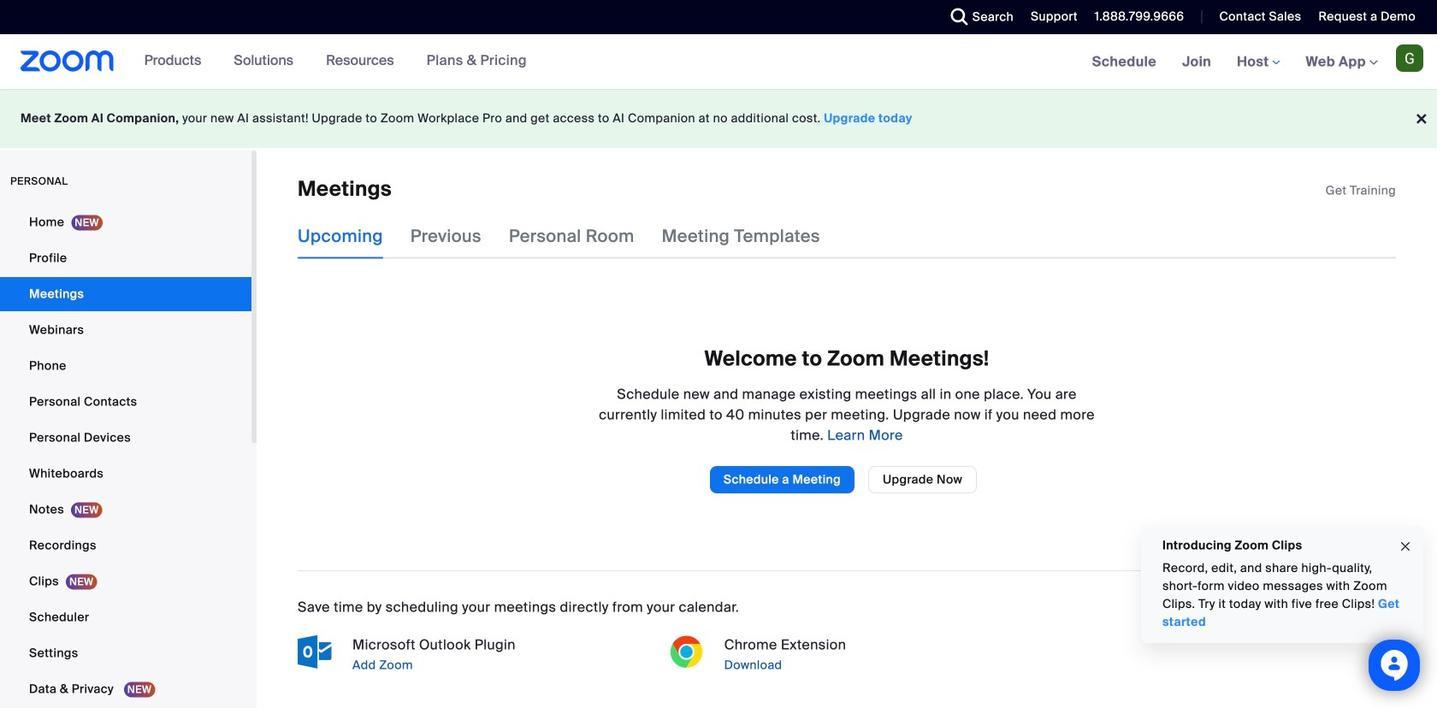 Task type: describe. For each thing, give the bounding box(es) containing it.
close image
[[1399, 537, 1413, 557]]

meetings navigation
[[1080, 34, 1438, 90]]

profile picture image
[[1397, 44, 1424, 72]]

personal menu menu
[[0, 205, 252, 709]]



Task type: vqa. For each thing, say whether or not it's contained in the screenshot.
'application'
yes



Task type: locate. For each thing, give the bounding box(es) containing it.
zoom logo image
[[21, 50, 114, 72]]

footer
[[0, 89, 1438, 148]]

tabs of meeting tab list
[[298, 214, 848, 259]]

application
[[1326, 182, 1397, 199]]

banner
[[0, 34, 1438, 90]]

product information navigation
[[131, 34, 540, 89]]



